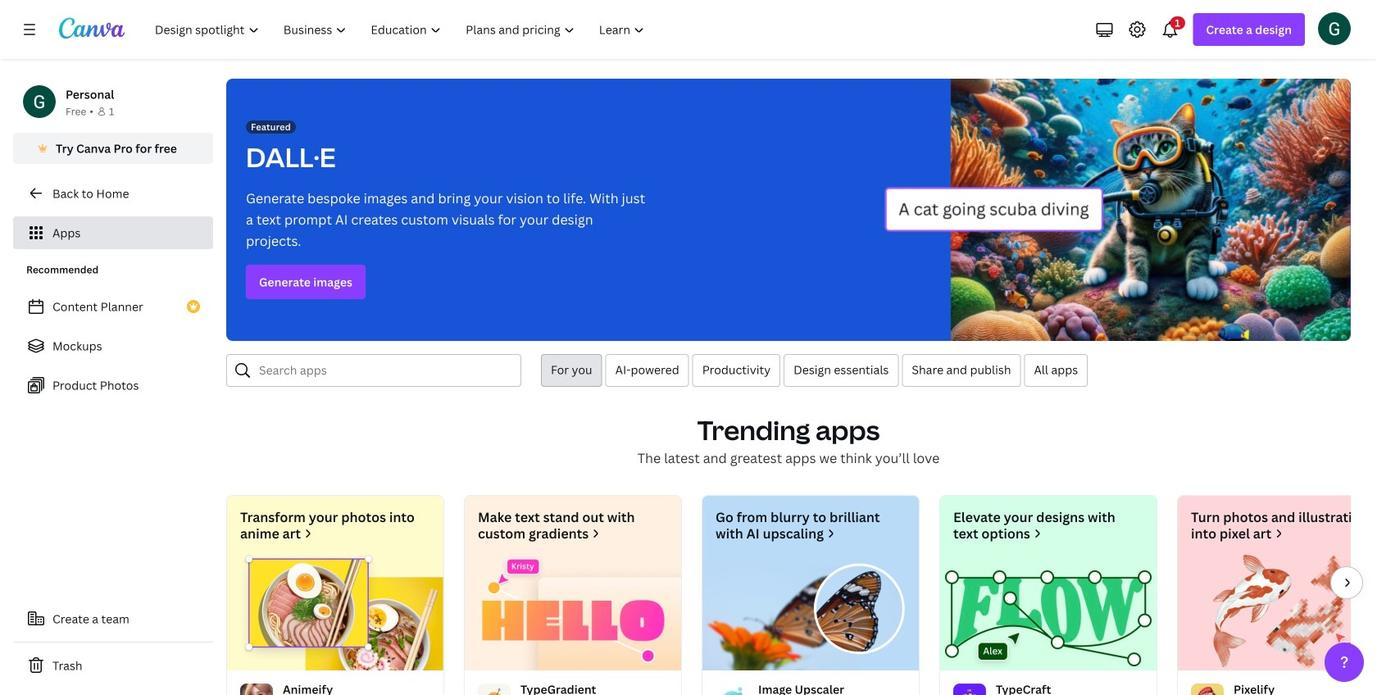 Task type: vqa. For each thing, say whether or not it's contained in the screenshot.
LIST
yes



Task type: locate. For each thing, give the bounding box(es) containing it.
animeify image
[[227, 555, 444, 671]]

list
[[13, 290, 213, 402]]

top level navigation element
[[144, 13, 659, 46]]

pixelify image
[[1178, 555, 1377, 671]]



Task type: describe. For each thing, give the bounding box(es) containing it.
Input field to search for apps search field
[[259, 355, 511, 386]]

typecraft image
[[940, 555, 1157, 671]]

an image with a cursor next to a text box containing the prompt "a cat going scuba diving" to generate an image. the generated image of a cat doing scuba diving is behind the text box. image
[[885, 79, 1351, 341]]

typegradient image
[[465, 555, 681, 671]]

greg robinson image
[[1318, 12, 1351, 45]]

image upscaler image
[[703, 555, 919, 671]]



